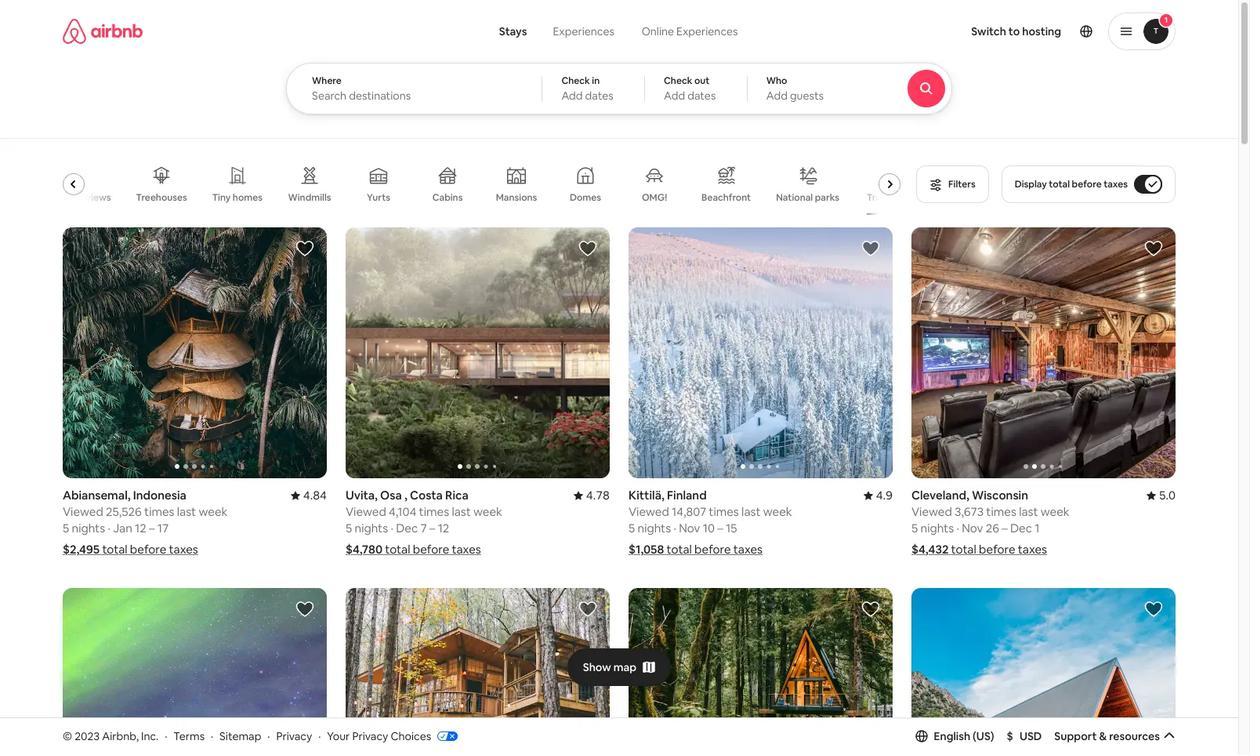 Task type: describe. For each thing, give the bounding box(es) containing it.
mansions
[[496, 191, 537, 204]]

sitemap link
[[220, 729, 261, 743]]

kittilä,
[[629, 488, 665, 503]]

add to wishlist: kittilä, finland image
[[862, 239, 881, 258]]

week for viewed 3,673 times last week
[[1041, 504, 1070, 519]]

your privacy choices
[[327, 729, 431, 743]]

· left 'your'
[[318, 729, 321, 743]]

jan
[[113, 521, 132, 536]]

out
[[695, 74, 710, 87]]

viewed for viewed 14,807 times last week
[[629, 504, 669, 519]]

abiansemal, indonesia viewed 25,526 times last week 5 nights · jan 12 – 17 $2,495 total before taxes
[[63, 488, 228, 557]]

english
[[934, 729, 971, 743]]

week for viewed 14,807 times last week
[[764, 504, 793, 519]]

tiny
[[212, 191, 231, 204]]

&
[[1100, 729, 1107, 743]]

times for abiansemal, indonesia
[[144, 504, 174, 519]]

last for cleveland, wisconsin
[[1019, 504, 1039, 519]]

resources
[[1110, 729, 1160, 743]]

terms · sitemap · privacy ·
[[174, 729, 321, 743]]

nights for $4,432
[[921, 521, 954, 536]]

total inside uvita, osa , costa rica viewed 4,104 times last week 5 nights · dec 7 – 12 $4,780 total before taxes
[[385, 542, 410, 557]]

terms
[[174, 729, 205, 743]]

times inside uvita, osa , costa rica viewed 4,104 times last week 5 nights · dec 7 – 12 $4,780 total before taxes
[[419, 504, 449, 519]]

$2,495
[[63, 542, 100, 557]]

your privacy choices link
[[327, 729, 458, 744]]

treehouses
[[136, 191, 187, 204]]

add inside the who add guests
[[767, 89, 788, 103]]

5 for viewed 3,673 times last week
[[912, 521, 918, 536]]

4.9
[[876, 488, 893, 503]]

7
[[421, 521, 427, 536]]

· inside abiansemal, indonesia viewed 25,526 times last week 5 nights · jan 12 – 17 $2,495 total before taxes
[[108, 521, 110, 536]]

usd
[[1020, 729, 1042, 743]]

your
[[327, 729, 350, 743]]

– for abiansemal,
[[149, 521, 155, 536]]

switch to hosting
[[972, 24, 1062, 38]]

costa
[[410, 488, 443, 503]]

· right inc.
[[165, 729, 167, 743]]

cabins
[[433, 191, 463, 204]]

5.0
[[1159, 488, 1176, 503]]

what can we help you find? tab list
[[487, 16, 628, 47]]

beachfront
[[702, 191, 751, 204]]

trending
[[867, 191, 907, 204]]

· inside kittilä, finland viewed 14,807 times last week 5 nights · nov 10 – 15 $1,058 total before taxes
[[674, 521, 677, 536]]

nights inside uvita, osa , costa rica viewed 4,104 times last week 5 nights · dec 7 – 12 $4,780 total before taxes
[[355, 521, 388, 536]]

rica
[[445, 488, 469, 503]]

©
[[63, 729, 72, 743]]

terms link
[[174, 729, 205, 743]]

before inside kittilä, finland viewed 14,807 times last week 5 nights · nov 10 – 15 $1,058 total before taxes
[[695, 542, 731, 557]]

© 2023 airbnb, inc. ·
[[63, 729, 167, 743]]

cleveland, wisconsin viewed 3,673 times last week 5 nights · nov 26 – dec 1 $4,432 total before taxes
[[912, 488, 1070, 557]]

sitemap
[[220, 729, 261, 743]]

$1,058
[[629, 542, 664, 557]]

taxes inside abiansemal, indonesia viewed 25,526 times last week 5 nights · jan 12 – 17 $2,495 total before taxes
[[169, 542, 198, 557]]

show map button
[[567, 648, 671, 686]]

1 inside dropdown button
[[1165, 15, 1168, 25]]

switch
[[972, 24, 1007, 38]]

– inside uvita, osa , costa rica viewed 4,104 times last week 5 nights · dec 7 – 12 $4,780 total before taxes
[[430, 521, 435, 536]]

airbnb,
[[102, 729, 139, 743]]

online experiences link
[[628, 16, 752, 47]]

· right terms link
[[211, 729, 213, 743]]

taxes inside kittilä, finland viewed 14,807 times last week 5 nights · nov 10 – 15 $1,058 total before taxes
[[734, 542, 763, 557]]

4.9 out of 5 average rating image
[[864, 488, 893, 503]]

$4,432
[[912, 542, 949, 557]]

viewed for viewed 25,526 times last week
[[63, 504, 103, 519]]

5 for viewed 14,807 times last week
[[629, 521, 635, 536]]

before inside cleveland, wisconsin viewed 3,673 times last week 5 nights · nov 26 – dec 1 $4,432 total before taxes
[[979, 542, 1016, 557]]

support & resources button
[[1055, 729, 1176, 743]]

last for kittilä, finland
[[742, 504, 761, 519]]

abiansemal,
[[63, 488, 131, 503]]

1 privacy from the left
[[276, 729, 312, 743]]

nights for $1,058
[[638, 521, 671, 536]]

osa
[[380, 488, 402, 503]]

national
[[776, 191, 813, 204]]

domes
[[570, 191, 601, 204]]

dec for taxes
[[1011, 521, 1033, 536]]

times for cleveland, wisconsin
[[987, 504, 1017, 519]]

check for check out add dates
[[664, 74, 693, 87]]

3,673
[[955, 504, 984, 519]]

show map
[[583, 660, 637, 674]]

· left privacy link
[[268, 729, 270, 743]]

$4,780
[[346, 542, 383, 557]]

14,807
[[672, 504, 706, 519]]

nights for $2,495
[[72, 521, 105, 536]]

· inside cleveland, wisconsin viewed 3,673 times last week 5 nights · nov 26 – dec 1 $4,432 total before taxes
[[957, 521, 960, 536]]

support
[[1055, 729, 1097, 743]]

inc.
[[141, 729, 159, 743]]

kittilä, finland viewed 14,807 times last week 5 nights · nov 10 – 15 $1,058 total before taxes
[[629, 488, 793, 557]]

check in add dates
[[562, 74, 614, 103]]

show
[[583, 660, 611, 674]]

5 for viewed 25,526 times last week
[[63, 521, 69, 536]]

10
[[703, 521, 715, 536]]

indonesia
[[133, 488, 186, 503]]

4.84
[[303, 488, 327, 503]]

experiences button
[[540, 16, 628, 47]]

add to wishlist: cleveland, wisconsin image
[[1145, 239, 1164, 258]]

profile element
[[776, 0, 1176, 63]]

4.78
[[586, 488, 610, 503]]

before inside button
[[1072, 178, 1102, 191]]

add to wishlist: crane hill, alabama image
[[579, 600, 597, 619]]

viewed for viewed 3,673 times last week
[[912, 504, 953, 519]]

online
[[642, 24, 674, 38]]

4.84 out of 5 average rating image
[[291, 488, 327, 503]]



Task type: vqa. For each thing, say whether or not it's contained in the screenshot.
· in the Kittilä, Finland Viewed 14,807 times last week 5 nights · Nov 10 – 15 $1,058 total before taxes
yes



Task type: locate. For each thing, give the bounding box(es) containing it.
taxes inside uvita, osa , costa rica viewed 4,104 times last week 5 nights · dec 7 – 12 $4,780 total before taxes
[[452, 542, 481, 557]]

12 right jan
[[135, 521, 146, 536]]

2 privacy from the left
[[352, 729, 388, 743]]

nights up $1,058
[[638, 521, 671, 536]]

taxes
[[1104, 178, 1128, 191], [169, 542, 198, 557], [452, 542, 481, 557], [734, 542, 763, 557], [1018, 542, 1048, 557]]

choices
[[391, 729, 431, 743]]

times inside abiansemal, indonesia viewed 25,526 times last week 5 nights · jan 12 – 17 $2,495 total before taxes
[[144, 504, 174, 519]]

3 add from the left
[[767, 89, 788, 103]]

3 nights from the left
[[638, 521, 671, 536]]

check left in
[[562, 74, 590, 87]]

privacy right 'your'
[[352, 729, 388, 743]]

dec left 7
[[396, 521, 418, 536]]

total
[[1049, 178, 1070, 191], [102, 542, 127, 557], [385, 542, 410, 557], [667, 542, 692, 557], [952, 542, 977, 557]]

add to wishlist: mesa county, colorado image
[[1145, 600, 1164, 619]]

viewed inside cleveland, wisconsin viewed 3,673 times last week 5 nights · nov 26 – dec 1 $4,432 total before taxes
[[912, 504, 953, 519]]

4 5 from the left
[[912, 521, 918, 536]]

5 up $2,495
[[63, 521, 69, 536]]

nov
[[679, 521, 701, 536], [962, 521, 984, 536]]

dates
[[585, 89, 614, 103], [688, 89, 716, 103]]

· down 4,104
[[391, 521, 394, 536]]

nights up $2,495
[[72, 521, 105, 536]]

views
[[86, 191, 111, 204]]

privacy link
[[276, 729, 312, 743]]

add to wishlist: index, washington image
[[862, 600, 881, 619]]

1 dec from the left
[[396, 521, 418, 536]]

· left jan
[[108, 521, 110, 536]]

0 horizontal spatial 12
[[135, 521, 146, 536]]

week inside kittilä, finland viewed 14,807 times last week 5 nights · nov 10 – 15 $1,058 total before taxes
[[764, 504, 793, 519]]

viewed down uvita, on the bottom left of the page
[[346, 504, 386, 519]]

dates down the out
[[688, 89, 716, 103]]

3 viewed from the left
[[629, 504, 669, 519]]

uvita, osa , costa rica viewed 4,104 times last week 5 nights · dec 7 – 12 $4,780 total before taxes
[[346, 488, 503, 557]]

2 – from the left
[[430, 521, 435, 536]]

2 week from the left
[[474, 504, 503, 519]]

1 12 from the left
[[135, 521, 146, 536]]

26
[[986, 521, 1000, 536]]

1 – from the left
[[149, 521, 155, 536]]

times inside kittilä, finland viewed 14,807 times last week 5 nights · nov 10 – 15 $1,058 total before taxes
[[709, 504, 739, 519]]

parks
[[815, 191, 840, 204]]

17
[[157, 521, 169, 536]]

before down 17
[[130, 542, 166, 557]]

english (us)
[[934, 729, 995, 743]]

3 last from the left
[[742, 504, 761, 519]]

2 dec from the left
[[1011, 521, 1033, 536]]

1
[[1165, 15, 1168, 25], [1035, 521, 1040, 536]]

times down indonesia
[[144, 504, 174, 519]]

2 last from the left
[[452, 504, 471, 519]]

1 inside cleveland, wisconsin viewed 3,673 times last week 5 nights · nov 26 – dec 1 $4,432 total before taxes
[[1035, 521, 1040, 536]]

1 horizontal spatial dec
[[1011, 521, 1033, 536]]

· down the "14,807"
[[674, 521, 677, 536]]

check left the out
[[664, 74, 693, 87]]

viewed down abiansemal,
[[63, 504, 103, 519]]

– right 26
[[1002, 521, 1008, 536]]

5 inside kittilä, finland viewed 14,807 times last week 5 nights · nov 10 – 15 $1,058 total before taxes
[[629, 521, 635, 536]]

– inside abiansemal, indonesia viewed 25,526 times last week 5 nights · jan 12 – 17 $2,495 total before taxes
[[149, 521, 155, 536]]

yurts
[[367, 191, 390, 204]]

nights
[[72, 521, 105, 536], [355, 521, 388, 536], [638, 521, 671, 536], [921, 521, 954, 536]]

4 – from the left
[[1002, 521, 1008, 536]]

1 vertical spatial 1
[[1035, 521, 1040, 536]]

(us)
[[973, 729, 995, 743]]

12 inside uvita, osa , costa rica viewed 4,104 times last week 5 nights · dec 7 – 12 $4,780 total before taxes
[[438, 521, 450, 536]]

national parks
[[776, 191, 840, 204]]

1 experiences from the left
[[553, 24, 615, 38]]

times inside cleveland, wisconsin viewed 3,673 times last week 5 nights · nov 26 – dec 1 $4,432 total before taxes
[[987, 504, 1017, 519]]

0 horizontal spatial check
[[562, 74, 590, 87]]

homes
[[233, 191, 263, 204]]

– right 7
[[430, 521, 435, 536]]

2 nov from the left
[[962, 521, 984, 536]]

week inside abiansemal, indonesia viewed 25,526 times last week 5 nights · jan 12 – 17 $2,495 total before taxes
[[199, 504, 228, 519]]

add to wishlist: abiansemal, indonesia image
[[296, 239, 314, 258]]

1 nights from the left
[[72, 521, 105, 536]]

dates for check in add dates
[[585, 89, 614, 103]]

add for check out add dates
[[664, 89, 685, 103]]

to
[[1009, 24, 1020, 38]]

1 horizontal spatial add
[[664, 89, 685, 103]]

add inside check in add dates
[[562, 89, 583, 103]]

nov for nov 26 – dec 1
[[962, 521, 984, 536]]

add down experiences button
[[562, 89, 583, 103]]

last right the "14,807"
[[742, 504, 761, 519]]

2 times from the left
[[419, 504, 449, 519]]

1 last from the left
[[177, 504, 196, 519]]

3 – from the left
[[718, 521, 724, 536]]

online experiences
[[642, 24, 738, 38]]

week for viewed 25,526 times last week
[[199, 504, 228, 519]]

4 viewed from the left
[[912, 504, 953, 519]]

12 right 7
[[438, 521, 450, 536]]

before down 26
[[979, 542, 1016, 557]]

last inside uvita, osa , costa rica viewed 4,104 times last week 5 nights · dec 7 – 12 $4,780 total before taxes
[[452, 504, 471, 519]]

dates for check out add dates
[[688, 89, 716, 103]]

add down who
[[767, 89, 788, 103]]

who
[[767, 74, 788, 87]]

support & resources
[[1055, 729, 1160, 743]]

last for abiansemal, indonesia
[[177, 504, 196, 519]]

0 horizontal spatial nov
[[679, 521, 701, 536]]

nights up the $4,780
[[355, 521, 388, 536]]

viewed inside kittilä, finland viewed 14,807 times last week 5 nights · nov 10 – 15 $1,058 total before taxes
[[629, 504, 669, 519]]

filters
[[949, 178, 976, 191]]

times down 'wisconsin'
[[987, 504, 1017, 519]]

5 inside cleveland, wisconsin viewed 3,673 times last week 5 nights · nov 26 – dec 1 $4,432 total before taxes
[[912, 521, 918, 536]]

viewed down kittilä,
[[629, 504, 669, 519]]

4 last from the left
[[1019, 504, 1039, 519]]

last down rica
[[452, 504, 471, 519]]

taxes inside button
[[1104, 178, 1128, 191]]

in
[[592, 74, 600, 87]]

omg!
[[642, 191, 667, 204]]

$
[[1007, 729, 1014, 743]]

1 horizontal spatial privacy
[[352, 729, 388, 743]]

add down online experiences
[[664, 89, 685, 103]]

3 5 from the left
[[629, 521, 635, 536]]

5 up $1,058
[[629, 521, 635, 536]]

taxes inside cleveland, wisconsin viewed 3,673 times last week 5 nights · nov 26 – dec 1 $4,432 total before taxes
[[1018, 542, 1048, 557]]

0 horizontal spatial 1
[[1035, 521, 1040, 536]]

times for kittilä, finland
[[709, 504, 739, 519]]

dates inside check in add dates
[[585, 89, 614, 103]]

before down 7
[[413, 542, 449, 557]]

nov inside cleveland, wisconsin viewed 3,673 times last week 5 nights · nov 26 – dec 1 $4,432 total before taxes
[[962, 521, 984, 536]]

before down 10 at the right bottom of the page
[[695, 542, 731, 557]]

experiences
[[553, 24, 615, 38], [677, 24, 738, 38]]

add to wishlist: hella, iceland image
[[296, 600, 314, 619]]

viewed
[[63, 504, 103, 519], [346, 504, 386, 519], [629, 504, 669, 519], [912, 504, 953, 519]]

– left 15
[[718, 521, 724, 536]]

– inside cleveland, wisconsin viewed 3,673 times last week 5 nights · nov 26 – dec 1 $4,432 total before taxes
[[1002, 521, 1008, 536]]

switch to hosting link
[[962, 15, 1071, 48]]

privacy left 'your'
[[276, 729, 312, 743]]

experiences inside button
[[553, 24, 615, 38]]

before inside abiansemal, indonesia viewed 25,526 times last week 5 nights · jan 12 – 17 $2,495 total before taxes
[[130, 542, 166, 557]]

viewed inside abiansemal, indonesia viewed 25,526 times last week 5 nights · jan 12 – 17 $2,495 total before taxes
[[63, 504, 103, 519]]

4.78 out of 5 average rating image
[[574, 488, 610, 503]]

4 week from the left
[[1041, 504, 1070, 519]]

nights up $4,432
[[921, 521, 954, 536]]

· down '3,673'
[[957, 521, 960, 536]]

check inside 'check out add dates'
[[664, 74, 693, 87]]

0 horizontal spatial add
[[562, 89, 583, 103]]

5 up the $4,780
[[346, 521, 352, 536]]

nov down the "14,807"
[[679, 521, 701, 536]]

week inside cleveland, wisconsin viewed 3,673 times last week 5 nights · nov 26 – dec 1 $4,432 total before taxes
[[1041, 504, 1070, 519]]

total inside cleveland, wisconsin viewed 3,673 times last week 5 nights · nov 26 – dec 1 $4,432 total before taxes
[[952, 542, 977, 557]]

times
[[144, 504, 174, 519], [419, 504, 449, 519], [709, 504, 739, 519], [987, 504, 1017, 519]]

3 times from the left
[[709, 504, 739, 519]]

– left 17
[[149, 521, 155, 536]]

dates down in
[[585, 89, 614, 103]]

dec inside uvita, osa , costa rica viewed 4,104 times last week 5 nights · dec 7 – 12 $4,780 total before taxes
[[396, 521, 418, 536]]

none search field containing stays
[[286, 0, 996, 114]]

group containing amazing views
[[45, 154, 909, 215]]

,
[[405, 488, 408, 503]]

2 experiences from the left
[[677, 24, 738, 38]]

add for check in add dates
[[562, 89, 583, 103]]

stays button
[[487, 16, 540, 47]]

total right $1,058
[[667, 542, 692, 557]]

dec for total
[[396, 521, 418, 536]]

total right the $4,780
[[385, 542, 410, 557]]

5 inside abiansemal, indonesia viewed 25,526 times last week 5 nights · jan 12 – 17 $2,495 total before taxes
[[63, 521, 69, 536]]

viewed inside uvita, osa , costa rica viewed 4,104 times last week 5 nights · dec 7 – 12 $4,780 total before taxes
[[346, 504, 386, 519]]

0 horizontal spatial experiences
[[553, 24, 615, 38]]

1 horizontal spatial check
[[664, 74, 693, 87]]

2 dates from the left
[[688, 89, 716, 103]]

viewed down cleveland,
[[912, 504, 953, 519]]

12 inside abiansemal, indonesia viewed 25,526 times last week 5 nights · jan 12 – 17 $2,495 total before taxes
[[135, 521, 146, 536]]

display total before taxes
[[1015, 178, 1128, 191]]

15
[[726, 521, 737, 536]]

week inside uvita, osa , costa rica viewed 4,104 times last week 5 nights · dec 7 – 12 $4,780 total before taxes
[[474, 504, 503, 519]]

– inside kittilä, finland viewed 14,807 times last week 5 nights · nov 10 – 15 $1,058 total before taxes
[[718, 521, 724, 536]]

0 horizontal spatial dec
[[396, 521, 418, 536]]

windmills
[[288, 191, 331, 204]]

before inside uvita, osa , costa rica viewed 4,104 times last week 5 nights · dec 7 – 12 $4,780 total before taxes
[[413, 542, 449, 557]]

wisconsin
[[972, 488, 1029, 503]]

1 horizontal spatial dates
[[688, 89, 716, 103]]

2 12 from the left
[[438, 521, 450, 536]]

experiences right online
[[677, 24, 738, 38]]

0 vertical spatial 1
[[1165, 15, 1168, 25]]

add inside 'check out add dates'
[[664, 89, 685, 103]]

nights inside cleveland, wisconsin viewed 3,673 times last week 5 nights · nov 26 – dec 1 $4,432 total before taxes
[[921, 521, 954, 536]]

0 horizontal spatial privacy
[[276, 729, 312, 743]]

total right display
[[1049, 178, 1070, 191]]

before
[[1072, 178, 1102, 191], [130, 542, 166, 557], [413, 542, 449, 557], [695, 542, 731, 557], [979, 542, 1016, 557]]

1 check from the left
[[562, 74, 590, 87]]

tiny homes
[[212, 191, 263, 204]]

who add guests
[[767, 74, 824, 103]]

dec right 26
[[1011, 521, 1033, 536]]

2023
[[75, 729, 100, 743]]

5
[[63, 521, 69, 536], [346, 521, 352, 536], [629, 521, 635, 536], [912, 521, 918, 536]]

experiences up in
[[553, 24, 615, 38]]

–
[[149, 521, 155, 536], [430, 521, 435, 536], [718, 521, 724, 536], [1002, 521, 1008, 536]]

2 5 from the left
[[346, 521, 352, 536]]

0 horizontal spatial dates
[[585, 89, 614, 103]]

total inside button
[[1049, 178, 1070, 191]]

nov inside kittilä, finland viewed 14,807 times last week 5 nights · nov 10 – 15 $1,058 total before taxes
[[679, 521, 701, 536]]

– for cleveland,
[[1002, 521, 1008, 536]]

2 add from the left
[[664, 89, 685, 103]]

nights inside abiansemal, indonesia viewed 25,526 times last week 5 nights · jan 12 – 17 $2,495 total before taxes
[[72, 521, 105, 536]]

25,526
[[106, 504, 142, 519]]

2 horizontal spatial add
[[767, 89, 788, 103]]

times down costa
[[419, 504, 449, 519]]

None search field
[[286, 0, 996, 114]]

add
[[562, 89, 583, 103], [664, 89, 685, 103], [767, 89, 788, 103]]

·
[[108, 521, 110, 536], [391, 521, 394, 536], [674, 521, 677, 536], [957, 521, 960, 536], [165, 729, 167, 743], [211, 729, 213, 743], [268, 729, 270, 743], [318, 729, 321, 743]]

2 viewed from the left
[[346, 504, 386, 519]]

amazing views
[[45, 191, 111, 204]]

stays tab panel
[[286, 63, 996, 114]]

english (us) button
[[915, 729, 995, 743]]

filters button
[[917, 165, 989, 203]]

last inside abiansemal, indonesia viewed 25,526 times last week 5 nights · jan 12 – 17 $2,495 total before taxes
[[177, 504, 196, 519]]

1 button
[[1109, 13, 1176, 50]]

1 horizontal spatial 1
[[1165, 15, 1168, 25]]

dec
[[396, 521, 418, 536], [1011, 521, 1033, 536]]

times up 15
[[709, 504, 739, 519]]

check out add dates
[[664, 74, 716, 103]]

total inside abiansemal, indonesia viewed 25,526 times last week 5 nights · jan 12 – 17 $2,495 total before taxes
[[102, 542, 127, 557]]

Where field
[[312, 89, 517, 103]]

last inside kittilä, finland viewed 14,807 times last week 5 nights · nov 10 – 15 $1,058 total before taxes
[[742, 504, 761, 519]]

dec inside cleveland, wisconsin viewed 3,673 times last week 5 nights · nov 26 – dec 1 $4,432 total before taxes
[[1011, 521, 1033, 536]]

total inside kittilä, finland viewed 14,807 times last week 5 nights · nov 10 – 15 $1,058 total before taxes
[[667, 542, 692, 557]]

4,104
[[389, 504, 417, 519]]

map
[[614, 660, 637, 674]]

stays
[[499, 24, 527, 38]]

display total before taxes button
[[1002, 165, 1176, 203]]

2 nights from the left
[[355, 521, 388, 536]]

1 dates from the left
[[585, 89, 614, 103]]

last down indonesia
[[177, 504, 196, 519]]

· inside uvita, osa , costa rica viewed 4,104 times last week 5 nights · dec 7 – 12 $4,780 total before taxes
[[391, 521, 394, 536]]

display
[[1015, 178, 1047, 191]]

5 up $4,432
[[912, 521, 918, 536]]

nov down '3,673'
[[962, 521, 984, 536]]

nights inside kittilä, finland viewed 14,807 times last week 5 nights · nov 10 – 15 $1,058 total before taxes
[[638, 521, 671, 536]]

finland
[[667, 488, 707, 503]]

4 times from the left
[[987, 504, 1017, 519]]

where
[[312, 74, 342, 87]]

2 check from the left
[[664, 74, 693, 87]]

guests
[[790, 89, 824, 103]]

4 nights from the left
[[921, 521, 954, 536]]

1 horizontal spatial 12
[[438, 521, 450, 536]]

uvita,
[[346, 488, 378, 503]]

amazing
[[45, 191, 84, 204]]

check inside check in add dates
[[562, 74, 590, 87]]

last down 'wisconsin'
[[1019, 504, 1039, 519]]

1 viewed from the left
[[63, 504, 103, 519]]

5 inside uvita, osa , costa rica viewed 4,104 times last week 5 nights · dec 7 – 12 $4,780 total before taxes
[[346, 521, 352, 536]]

1 times from the left
[[144, 504, 174, 519]]

total down jan
[[102, 542, 127, 557]]

group
[[45, 154, 909, 215], [63, 227, 327, 478], [346, 227, 610, 478], [629, 227, 893, 478], [912, 227, 1176, 478], [63, 588, 327, 755], [346, 588, 610, 755], [629, 588, 893, 755], [912, 588, 1176, 755]]

5.0 out of 5 average rating image
[[1147, 488, 1176, 503]]

1 5 from the left
[[63, 521, 69, 536]]

check for check in add dates
[[562, 74, 590, 87]]

dates inside 'check out add dates'
[[688, 89, 716, 103]]

3 week from the left
[[764, 504, 793, 519]]

before right display
[[1072, 178, 1102, 191]]

– for kittilä,
[[718, 521, 724, 536]]

nov for nov 10 – 15
[[679, 521, 701, 536]]

1 week from the left
[[199, 504, 228, 519]]

1 add from the left
[[562, 89, 583, 103]]

total right $4,432
[[952, 542, 977, 557]]

last inside cleveland, wisconsin viewed 3,673 times last week 5 nights · nov 26 – dec 1 $4,432 total before taxes
[[1019, 504, 1039, 519]]

1 horizontal spatial nov
[[962, 521, 984, 536]]

1 nov from the left
[[679, 521, 701, 536]]

1 horizontal spatial experiences
[[677, 24, 738, 38]]

add to wishlist: uvita, osa , costa rica image
[[579, 239, 597, 258]]



